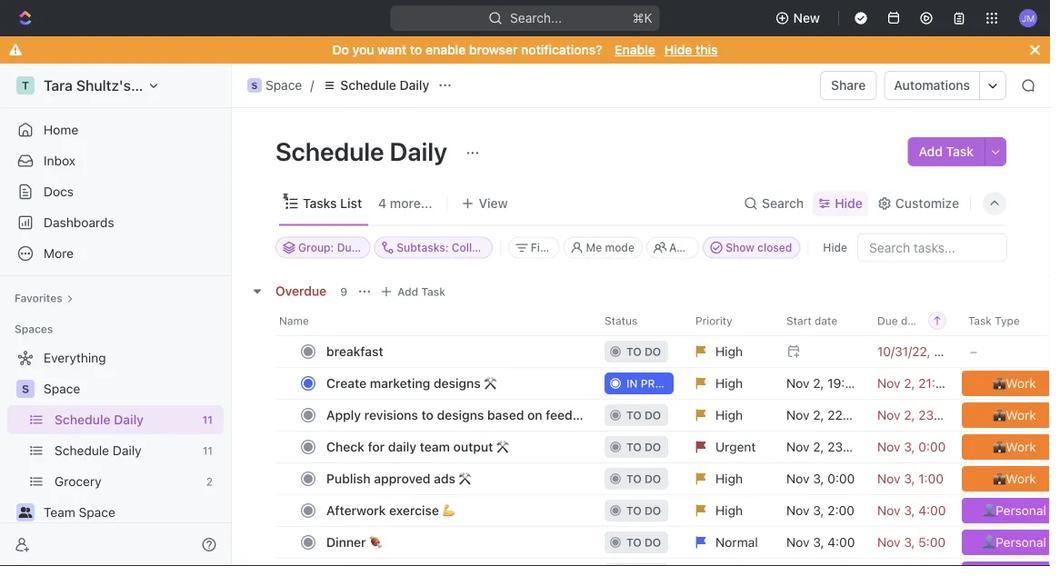 Task type: locate. For each thing, give the bounding box(es) containing it.
0 vertical spatial add task button
[[909, 137, 985, 167]]

dashboards link
[[7, 208, 224, 237]]

date down the 4
[[361, 242, 385, 254]]

1 high button from the top
[[685, 335, 776, 368]]

create marketing designs ⚒️
[[327, 376, 497, 391]]

share button
[[821, 71, 878, 100]]

0 horizontal spatial add task
[[398, 285, 446, 298]]

👤personal
[[984, 503, 1047, 518], [984, 535, 1047, 550]]

create
[[327, 376, 367, 391]]

1 do from the top
[[645, 345, 662, 358]]

schedule daily link up grocery link
[[55, 437, 196, 466]]

date down search tasks... text box
[[902, 314, 925, 327]]

publish
[[327, 471, 371, 486]]

home link
[[7, 116, 224, 145]]

add
[[919, 144, 944, 159], [398, 285, 419, 298]]

priority
[[696, 314, 733, 327]]

more...
[[390, 196, 433, 211]]

1 vertical spatial s
[[22, 383, 29, 396]]

space left /
[[266, 78, 302, 93]]

hide up hide button
[[836, 196, 863, 211]]

apply revisions to designs based on feedback from supervisor ⚒️
[[327, 408, 717, 423]]

6 do from the top
[[645, 536, 662, 549]]

shultz's
[[76, 77, 131, 94]]

5 to do from the top
[[627, 505, 662, 517]]

daily
[[400, 78, 430, 93], [390, 136, 448, 166], [114, 413, 144, 428], [113, 444, 142, 459]]

designs down breakfast link
[[434, 376, 481, 391]]

high button down the priority dropdown button
[[685, 367, 776, 400]]

high
[[716, 344, 743, 359], [716, 376, 743, 391], [716, 408, 743, 423], [716, 471, 743, 486], [716, 503, 743, 518]]

9
[[341, 285, 348, 298]]

schedule daily link
[[318, 75, 434, 96], [55, 406, 195, 435], [55, 437, 196, 466]]

1 vertical spatial 👤personal
[[984, 535, 1047, 550]]

0 vertical spatial 11
[[202, 414, 213, 427]]

daily up grocery link
[[113, 444, 142, 459]]

1 💼work button from the top
[[959, 367, 1051, 400]]

check
[[327, 439, 365, 455]]

space down everything
[[44, 382, 80, 397]]

space for team
[[79, 505, 115, 520]]

Search tasks... text field
[[859, 234, 1007, 262]]

0 horizontal spatial s
[[22, 383, 29, 396]]

due
[[337, 242, 358, 254], [878, 314, 899, 327]]

to do button for to
[[594, 399, 685, 432]]

2 💼work from the top
[[994, 408, 1037, 423]]

publish approved ads ⚒️
[[327, 471, 472, 486]]

0 horizontal spatial add task button
[[376, 281, 453, 303]]

to for publish approved ads ⚒️
[[627, 473, 642, 485]]

schedule daily up list
[[276, 136, 453, 166]]

s space /
[[252, 78, 314, 93]]

s down spaces
[[22, 383, 29, 396]]

exercise
[[390, 503, 439, 518]]

create marketing designs ⚒️ link
[[322, 370, 591, 397]]

space down 'grocery'
[[79, 505, 115, 520]]

high button for designs
[[685, 367, 776, 400]]

space link
[[44, 375, 220, 404]]

4 to do button from the top
[[594, 463, 685, 495]]

3 high from the top
[[716, 408, 743, 423]]

high down the priority dropdown button
[[716, 344, 743, 359]]

3 to do button from the top
[[594, 431, 685, 464]]

this
[[696, 42, 718, 57]]

1 vertical spatial task
[[422, 285, 446, 298]]

6 to do from the top
[[627, 536, 662, 549]]

add up name dropdown button
[[398, 285, 419, 298]]

3 💼work from the top
[[994, 439, 1037, 455]]

task left type
[[969, 314, 993, 327]]

1 vertical spatial add
[[398, 285, 419, 298]]

apply
[[327, 408, 361, 423]]

4 do from the top
[[645, 473, 662, 485]]

schedule daily down want
[[341, 78, 430, 93]]

space, , element down spaces
[[16, 380, 35, 399]]

me
[[586, 242, 603, 254]]

to for breakfast
[[627, 345, 642, 358]]

due right start date dropdown button
[[878, 314, 899, 327]]

0 vertical spatial due
[[337, 242, 358, 254]]

high right progress
[[716, 376, 743, 391]]

1 horizontal spatial s
[[252, 80, 258, 91]]

add task button
[[909, 137, 985, 167], [376, 281, 453, 303]]

💼work for create marketing designs ⚒️
[[994, 376, 1037, 391]]

4 💼work button from the top
[[959, 463, 1051, 495]]

high button up normal
[[685, 495, 776, 527]]

to for afterwork exercise 💪
[[627, 505, 642, 517]]

4 high button from the top
[[685, 463, 776, 495]]

2 do from the top
[[645, 409, 662, 422]]

5 high button from the top
[[685, 495, 776, 527]]

1 vertical spatial add task
[[398, 285, 446, 298]]

high down urgent dropdown button
[[716, 471, 743, 486]]

4 💼work from the top
[[994, 471, 1037, 486]]

💼work for publish approved ads ⚒️
[[994, 471, 1037, 486]]

revisions
[[365, 408, 418, 423]]

👤personal button
[[959, 495, 1051, 527], [959, 526, 1051, 559]]

5 do from the top
[[645, 505, 662, 517]]

due inside dropdown button
[[878, 314, 899, 327]]

0 vertical spatial space
[[266, 78, 302, 93]]

2 high button from the top
[[685, 367, 776, 400]]

3 high button from the top
[[685, 399, 776, 432]]

high button down urgent
[[685, 463, 776, 495]]

0 vertical spatial 👤personal
[[984, 503, 1047, 518]]

0 vertical spatial s
[[252, 80, 258, 91]]

⚒️
[[484, 376, 497, 391], [704, 408, 717, 423], [497, 439, 510, 455], [459, 471, 472, 486]]

3 to do from the top
[[627, 441, 662, 454]]

0 horizontal spatial space, , element
[[16, 380, 35, 399]]

high button down priority at the right bottom of page
[[685, 335, 776, 368]]

add task button up name dropdown button
[[376, 281, 453, 303]]

1 💼work from the top
[[994, 376, 1037, 391]]

5 to do button from the top
[[594, 495, 685, 527]]

from
[[605, 408, 634, 423]]

2 high from the top
[[716, 376, 743, 391]]

1 vertical spatial space, , element
[[16, 380, 35, 399]]

date for start date
[[815, 314, 838, 327]]

2 👤personal button from the top
[[959, 526, 1051, 559]]

task up name dropdown button
[[422, 285, 446, 298]]

add task button up customize
[[909, 137, 985, 167]]

new button
[[769, 4, 832, 33]]

space for s
[[266, 78, 302, 93]]

check for daily team output ⚒️ link
[[322, 434, 591, 460]]

4 high from the top
[[716, 471, 743, 486]]

1 vertical spatial schedule daily link
[[55, 406, 195, 435]]

schedule up 'grocery'
[[55, 444, 109, 459]]

add up customize
[[919, 144, 944, 159]]

💼work button for publish approved ads ⚒️
[[959, 463, 1051, 495]]

2 horizontal spatial date
[[902, 314, 925, 327]]

daily down space link on the bottom left
[[114, 413, 144, 428]]

hide button
[[814, 191, 869, 217]]

to do for to
[[627, 409, 662, 422]]

3 do from the top
[[645, 441, 662, 454]]

sidebar navigation
[[0, 64, 236, 567]]

0 horizontal spatial due
[[337, 242, 358, 254]]

s inside s space /
[[252, 80, 258, 91]]

/
[[310, 78, 314, 93]]

team
[[44, 505, 75, 520]]

0 horizontal spatial date
[[361, 242, 385, 254]]

0 vertical spatial add
[[919, 144, 944, 159]]

👤personal for high
[[984, 503, 1047, 518]]

💪
[[443, 503, 455, 518]]

schedule daily link down space link on the bottom left
[[55, 406, 195, 435]]

new
[[794, 10, 821, 25]]

designs down 'create marketing designs ⚒️' link
[[437, 408, 484, 423]]

team
[[420, 439, 450, 455]]

💼work button for create marketing designs ⚒️
[[959, 367, 1051, 400]]

0 horizontal spatial add
[[398, 285, 419, 298]]

docs
[[44, 184, 74, 199]]

s left /
[[252, 80, 258, 91]]

0 vertical spatial add task
[[919, 144, 975, 159]]

2 vertical spatial space
[[79, 505, 115, 520]]

hide down hide dropdown button
[[824, 242, 848, 254]]

space, , element
[[247, 78, 262, 93], [16, 380, 35, 399]]

high for 💪
[[716, 503, 743, 518]]

3 💼work button from the top
[[959, 431, 1051, 464]]

afterwork
[[327, 503, 386, 518]]

2 💼work button from the top
[[959, 399, 1051, 432]]

do for 💪
[[645, 505, 662, 517]]

1 horizontal spatial add
[[919, 144, 944, 159]]

space, , element left /
[[247, 78, 262, 93]]

tree
[[7, 344, 224, 567]]

task up customize
[[947, 144, 975, 159]]

1 horizontal spatial date
[[815, 314, 838, 327]]

2 to do button from the top
[[594, 399, 685, 432]]

supervisor
[[637, 408, 701, 423]]

tree containing everything
[[7, 344, 224, 567]]

2 vertical spatial hide
[[824, 242, 848, 254]]

💼work button for check for daily team output ⚒️
[[959, 431, 1051, 464]]

s inside sidebar navigation
[[22, 383, 29, 396]]

add task up customize
[[919, 144, 975, 159]]

6 to do button from the top
[[594, 526, 685, 559]]

5 high from the top
[[716, 503, 743, 518]]

⚒️ right output
[[497, 439, 510, 455]]

to
[[410, 42, 423, 57], [627, 345, 642, 358], [422, 408, 434, 423], [627, 409, 642, 422], [627, 441, 642, 454], [627, 473, 642, 485], [627, 505, 642, 517], [627, 536, 642, 549]]

group: due date
[[298, 242, 385, 254]]

2 to do from the top
[[627, 409, 662, 422]]

collapse
[[452, 242, 498, 254]]

1 vertical spatial hide
[[836, 196, 863, 211]]

automations button
[[886, 72, 980, 99]]

high button up urgent
[[685, 399, 776, 432]]

💼work for check for daily team output ⚒️
[[994, 439, 1037, 455]]

s
[[252, 80, 258, 91], [22, 383, 29, 396]]

urgent button
[[685, 431, 776, 464]]

in progress
[[627, 377, 700, 390]]

1 horizontal spatial space, , element
[[247, 78, 262, 93]]

type
[[996, 314, 1021, 327]]

💼work button
[[959, 367, 1051, 400], [959, 399, 1051, 432], [959, 431, 1051, 464], [959, 463, 1051, 495]]

2 vertical spatial task
[[969, 314, 993, 327]]

s for s
[[22, 383, 29, 396]]

to for dinner 🍖
[[627, 536, 642, 549]]

high button
[[685, 335, 776, 368], [685, 367, 776, 400], [685, 399, 776, 432], [685, 463, 776, 495], [685, 495, 776, 527]]

due right the group:
[[337, 242, 358, 254]]

4 to do from the top
[[627, 473, 662, 485]]

add task up name dropdown button
[[398, 285, 446, 298]]

0 vertical spatial task
[[947, 144, 975, 159]]

11
[[202, 414, 213, 427], [203, 445, 213, 458]]

schedule down you
[[341, 78, 397, 93]]

4 more...
[[379, 196, 433, 211]]

do for daily
[[645, 441, 662, 454]]

1 👤personal from the top
[[984, 503, 1047, 518]]

tara shultz's workspace
[[44, 77, 210, 94]]

high up normal dropdown button
[[716, 503, 743, 518]]

to do for daily
[[627, 441, 662, 454]]

high button for 💪
[[685, 495, 776, 527]]

👤personal button for high
[[959, 495, 1051, 527]]

feedback
[[546, 408, 602, 423]]

hide left this
[[665, 42, 693, 57]]

dinner
[[327, 535, 366, 550]]

1 👤personal button from the top
[[959, 495, 1051, 527]]

👤personal button for normal
[[959, 526, 1051, 559]]

tree inside sidebar navigation
[[7, 344, 224, 567]]

1 horizontal spatial add task
[[919, 144, 975, 159]]

start date
[[787, 314, 838, 327]]

search
[[763, 196, 805, 211]]

1 vertical spatial 11
[[203, 445, 213, 458]]

do for ads
[[645, 473, 662, 485]]

2 👤personal from the top
[[984, 535, 1047, 550]]

schedule daily link down you
[[318, 75, 434, 96]]

high for designs
[[716, 376, 743, 391]]

date right start
[[815, 314, 838, 327]]

apply revisions to designs based on feedback from supervisor ⚒️ link
[[322, 402, 717, 429]]

1 horizontal spatial due
[[878, 314, 899, 327]]

1 vertical spatial due
[[878, 314, 899, 327]]

high up urgent dropdown button
[[716, 408, 743, 423]]

⌘k
[[633, 10, 653, 25]]

do
[[333, 42, 349, 57]]

to do button for ads
[[594, 463, 685, 495]]



Task type: describe. For each thing, give the bounding box(es) containing it.
priority button
[[685, 306, 776, 335]]

task type button
[[958, 306, 1051, 335]]

grocery link
[[55, 468, 199, 497]]

schedule down space link on the bottom left
[[55, 413, 111, 428]]

💼work button for apply revisions to designs based on feedback from supervisor ⚒️
[[959, 399, 1051, 432]]

subtasks: collapse all
[[397, 242, 513, 254]]

subtasks:
[[397, 242, 449, 254]]

customize button
[[872, 191, 965, 217]]

date for due date
[[902, 314, 925, 327]]

show closed
[[726, 242, 793, 254]]

inbox
[[44, 153, 76, 168]]

💼work for apply revisions to designs based on feedback from supervisor ⚒️
[[994, 408, 1037, 423]]

search button
[[739, 191, 810, 217]]

daily up the more...
[[390, 136, 448, 166]]

grocery
[[55, 475, 102, 490]]

task type
[[969, 314, 1021, 327]]

hide inside button
[[824, 242, 848, 254]]

closed
[[758, 242, 793, 254]]

high for to
[[716, 408, 743, 423]]

schedule daily up 'grocery'
[[55, 444, 142, 459]]

name button
[[276, 306, 594, 335]]

schedule up tasks list
[[276, 136, 384, 166]]

due date
[[878, 314, 925, 327]]

👤personal for normal
[[984, 535, 1047, 550]]

publish approved ads ⚒️ link
[[322, 466, 591, 492]]

search...
[[510, 10, 562, 25]]

output
[[454, 439, 493, 455]]

in progress button
[[594, 367, 700, 400]]

name
[[279, 314, 309, 327]]

filters
[[531, 242, 564, 254]]

⚒️ up urgent dropdown button
[[704, 408, 717, 423]]

1 high from the top
[[716, 344, 743, 359]]

view button
[[455, 191, 515, 217]]

⚒️ right 'ads'
[[459, 471, 472, 486]]

hide button
[[817, 237, 855, 259]]

to do for ads
[[627, 473, 662, 485]]

to for apply revisions to designs based on feedback from supervisor ⚒️
[[627, 409, 642, 422]]

group:
[[298, 242, 334, 254]]

marketing
[[370, 376, 431, 391]]

overdue
[[276, 283, 327, 298]]

favorites
[[15, 292, 63, 305]]

do for to
[[645, 409, 662, 422]]

tasks
[[303, 196, 337, 211]]

–
[[971, 344, 978, 359]]

⚒️ inside "link"
[[497, 439, 510, 455]]

tara shultz's workspace, , element
[[16, 76, 35, 95]]

normal button
[[685, 526, 776, 559]]

0 vertical spatial schedule daily link
[[318, 75, 434, 96]]

daily
[[388, 439, 417, 455]]

4
[[379, 196, 387, 211]]

everything
[[44, 351, 106, 366]]

you
[[353, 42, 374, 57]]

high for ads
[[716, 471, 743, 486]]

⚒️ up based
[[484, 376, 497, 391]]

me mode button
[[564, 237, 643, 259]]

mode
[[605, 242, 635, 254]]

user group image
[[19, 508, 32, 519]]

4 more... button
[[372, 191, 439, 217]]

home
[[44, 122, 78, 137]]

afterwork exercise 💪 link
[[322, 498, 591, 524]]

dinner 🍖
[[327, 535, 382, 550]]

automations
[[895, 78, 971, 93]]

enable
[[426, 42, 466, 57]]

view
[[479, 196, 508, 211]]

show closed button
[[704, 237, 801, 259]]

team space link
[[44, 499, 220, 528]]

1 to do from the top
[[627, 345, 662, 358]]

more button
[[7, 239, 224, 268]]

filters button
[[508, 237, 564, 259]]

normal
[[716, 535, 759, 550]]

high button for ads
[[685, 463, 776, 495]]

workspace
[[135, 77, 210, 94]]

1 vertical spatial add task button
[[376, 281, 453, 303]]

0 vertical spatial space, , element
[[247, 78, 262, 93]]

based
[[488, 408, 525, 423]]

hide inside dropdown button
[[836, 196, 863, 211]]

high button for to
[[685, 399, 776, 432]]

– button
[[959, 335, 1051, 368]]

schedule daily down space link on the bottom left
[[55, 413, 144, 428]]

space, , element inside tree
[[16, 380, 35, 399]]

1 vertical spatial space
[[44, 382, 80, 397]]

status
[[605, 314, 638, 327]]

t
[[22, 79, 29, 92]]

team space
[[44, 505, 115, 520]]

everything link
[[7, 344, 220, 373]]

daily down want
[[400, 78, 430, 93]]

dinner 🍖 link
[[322, 530, 591, 556]]

show
[[726, 242, 755, 254]]

enable
[[615, 42, 656, 57]]

favorites button
[[7, 288, 81, 309]]

due date button
[[867, 306, 958, 335]]

to do for 💪
[[627, 505, 662, 517]]

1 to do button from the top
[[594, 335, 685, 368]]

to do button for 💪
[[594, 495, 685, 527]]

2 vertical spatial schedule daily link
[[55, 437, 196, 466]]

1 vertical spatial designs
[[437, 408, 484, 423]]

0 vertical spatial designs
[[434, 376, 481, 391]]

task inside task type dropdown button
[[969, 314, 993, 327]]

to for check for daily team output ⚒️
[[627, 441, 642, 454]]

1 11 from the top
[[202, 414, 213, 427]]

🍖
[[370, 535, 382, 550]]

breakfast link
[[322, 338, 591, 365]]

jm button
[[1015, 4, 1044, 33]]

jm
[[1023, 13, 1036, 23]]

more
[[44, 246, 74, 261]]

list
[[340, 196, 362, 211]]

s for s space /
[[252, 80, 258, 91]]

spaces
[[15, 323, 53, 336]]

1 horizontal spatial add task button
[[909, 137, 985, 167]]

2 11 from the top
[[203, 445, 213, 458]]

status button
[[594, 306, 685, 335]]

to do button for daily
[[594, 431, 685, 464]]

docs link
[[7, 177, 224, 207]]

progress
[[641, 377, 700, 390]]

2
[[206, 476, 213, 489]]

in
[[627, 377, 638, 390]]

check for daily team output ⚒️
[[327, 439, 510, 455]]

on
[[528, 408, 543, 423]]

browser
[[469, 42, 518, 57]]

inbox link
[[7, 146, 224, 176]]

all
[[501, 242, 513, 254]]

breakfast
[[327, 344, 384, 359]]

0 vertical spatial hide
[[665, 42, 693, 57]]



Task type: vqa. For each thing, say whether or not it's contained in the screenshot.
Private view
no



